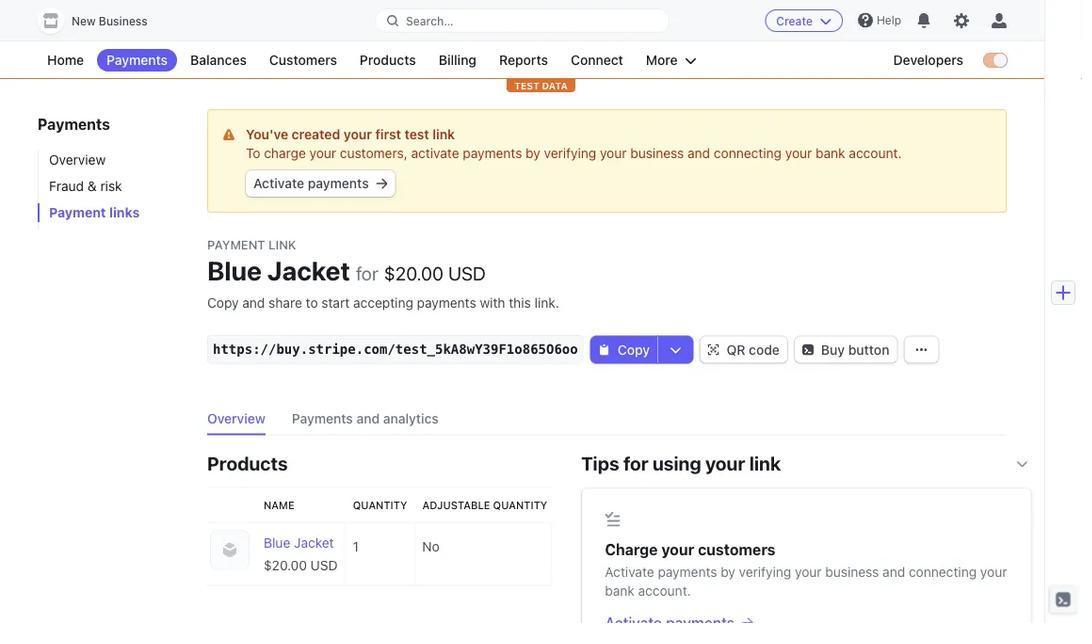 Task type: locate. For each thing, give the bounding box(es) containing it.
blue inside blue jacket $20.00 usd
[[264, 535, 290, 550]]

verifying down customers
[[739, 564, 791, 580]]

0 horizontal spatial products
[[207, 453, 288, 475]]

by inside charge your customers activate payments by verifying your business and connecting your bank account.
[[721, 564, 735, 580]]

0 vertical spatial payments
[[106, 52, 168, 68]]

1 vertical spatial account.
[[638, 583, 691, 599]]

qr code button
[[700, 336, 787, 363]]

1 horizontal spatial account.
[[849, 146, 902, 161]]

1 horizontal spatial verifying
[[739, 564, 791, 580]]

share
[[269, 295, 302, 311]]

payment down the fraud & risk
[[49, 205, 106, 220]]

payment link blue jacket for $20.00 usd
[[207, 237, 486, 286]]

0 vertical spatial bank
[[816, 146, 845, 161]]

and
[[688, 146, 710, 161], [242, 295, 265, 311], [356, 411, 380, 426], [883, 564, 905, 580]]

this
[[509, 295, 531, 311]]

search…
[[406, 14, 454, 27]]

tips for using your link
[[581, 453, 781, 475]]

jacket
[[267, 255, 350, 286], [294, 535, 334, 550]]

connect
[[571, 52, 623, 68]]

your
[[344, 127, 372, 142], [309, 146, 336, 161], [600, 146, 627, 161], [785, 146, 812, 161], [705, 453, 745, 475], [662, 541, 694, 558], [795, 564, 822, 580], [980, 564, 1007, 580]]

1 vertical spatial products
[[207, 453, 288, 475]]

copy for copy
[[618, 342, 650, 357]]

overview
[[49, 152, 106, 168], [207, 411, 265, 426]]

svg image inside activate payments link
[[376, 178, 388, 189]]

connect link
[[561, 49, 633, 72]]

1 vertical spatial verifying
[[739, 564, 791, 580]]

payments up overview 'link'
[[38, 115, 110, 133]]

for
[[356, 262, 378, 284], [623, 453, 648, 475]]

1 horizontal spatial bank
[[816, 146, 845, 161]]

0 horizontal spatial activate
[[253, 176, 304, 191]]

link
[[433, 127, 455, 142], [749, 453, 781, 475]]

1 horizontal spatial activate
[[605, 564, 654, 580]]

0 vertical spatial business
[[630, 146, 684, 161]]

by down customers
[[721, 564, 735, 580]]

business inside charge your customers activate payments by verifying your business and connecting your bank account.
[[825, 564, 879, 580]]

1 horizontal spatial blue
[[264, 535, 290, 550]]

0 horizontal spatial usd
[[310, 558, 338, 573]]

0 vertical spatial overview
[[49, 152, 106, 168]]

connecting inside you've created your first test link to charge your customers, activate payments by verifying your business and connecting your bank account.
[[714, 146, 782, 161]]

copy inside button
[[618, 342, 650, 357]]

charge your customers activate payments by verifying your business and connecting your bank account.
[[605, 541, 1007, 599]]

payment
[[49, 205, 106, 220], [207, 237, 265, 251]]

test data
[[514, 80, 568, 91]]

activate
[[253, 176, 304, 191], [605, 564, 654, 580]]

test
[[404, 127, 429, 142]]

0 horizontal spatial bank
[[605, 583, 635, 599]]

1 horizontal spatial products
[[360, 52, 416, 68]]

tab list
[[207, 405, 1007, 436]]

fraud & risk link
[[38, 177, 188, 196]]

1 vertical spatial by
[[721, 564, 735, 580]]

products down overview button
[[207, 453, 288, 475]]

payment inside payment link blue jacket for $20.00 usd
[[207, 237, 265, 251]]

quantity
[[353, 499, 407, 511], [493, 499, 547, 511]]

link.
[[535, 295, 559, 311]]

payments inside button
[[292, 411, 353, 426]]

copy
[[207, 295, 239, 311], [618, 342, 650, 357]]

payments
[[106, 52, 168, 68], [38, 115, 110, 133], [292, 411, 353, 426]]

business
[[99, 15, 148, 28]]

qr
[[727, 342, 745, 357]]

charge
[[605, 541, 658, 558]]

1 horizontal spatial quantity
[[493, 499, 547, 511]]

payment left link
[[207, 237, 265, 251]]

connecting
[[714, 146, 782, 161], [909, 564, 977, 580]]

0 horizontal spatial link
[[433, 127, 455, 142]]

products down search…
[[360, 52, 416, 68]]

link
[[269, 237, 296, 251]]

0 vertical spatial activate
[[253, 176, 304, 191]]

$20.00 up accepting at the left top
[[384, 262, 444, 284]]

reports
[[499, 52, 548, 68]]

copy button
[[591, 336, 657, 363]]

link up activate
[[433, 127, 455, 142]]

with
[[480, 295, 505, 311]]

0 horizontal spatial payment
[[49, 205, 106, 220]]

link right using
[[749, 453, 781, 475]]

0 vertical spatial link
[[433, 127, 455, 142]]

create button
[[765, 9, 843, 32]]

1 vertical spatial activate
[[605, 564, 654, 580]]

bank
[[816, 146, 845, 161], [605, 583, 635, 599]]

payments link
[[97, 49, 177, 72]]

payment for payment link blue jacket for $20.00 usd
[[207, 237, 265, 251]]

blue
[[207, 255, 262, 286], [264, 535, 290, 550]]

for right tips
[[623, 453, 648, 475]]

svg image inside copy button
[[599, 344, 610, 355]]

1 horizontal spatial connecting
[[909, 564, 977, 580]]

products
[[360, 52, 416, 68], [207, 453, 288, 475]]

quantity up 1
[[353, 499, 407, 511]]

svg image inside buy button button
[[802, 344, 814, 355]]

buy button button
[[795, 336, 897, 363]]

payments right activate
[[463, 146, 522, 161]]

0 vertical spatial for
[[356, 262, 378, 284]]

0 vertical spatial $20.00
[[384, 262, 444, 284]]

2 vertical spatial payments
[[292, 411, 353, 426]]

start
[[322, 295, 350, 311]]

1 vertical spatial business
[[825, 564, 879, 580]]

payments down business
[[106, 52, 168, 68]]

activate
[[411, 146, 459, 161]]

account.
[[849, 146, 902, 161], [638, 583, 691, 599]]

svg image for qr code
[[708, 344, 719, 355]]

1 vertical spatial blue
[[264, 535, 290, 550]]

1 horizontal spatial payment
[[207, 237, 265, 251]]

0 vertical spatial blue
[[207, 255, 262, 286]]

$20.00
[[384, 262, 444, 284], [264, 558, 307, 573]]

fraud
[[49, 178, 84, 194]]

payments down customers
[[658, 564, 717, 580]]

bank inside charge your customers activate payments by verifying your business and connecting your bank account.
[[605, 583, 635, 599]]

accepting
[[353, 295, 413, 311]]

account. inside you've created your first test link to charge your customers, activate payments by verifying your business and connecting your bank account.
[[849, 146, 902, 161]]

overview inside 'link'
[[49, 152, 106, 168]]

jacket up to in the top of the page
[[267, 255, 350, 286]]

create
[[776, 14, 813, 27]]

payments right overview button
[[292, 411, 353, 426]]

0 vertical spatial jacket
[[267, 255, 350, 286]]

for inside payment link blue jacket for $20.00 usd
[[356, 262, 378, 284]]

overview inside button
[[207, 411, 265, 426]]

1 vertical spatial usd
[[310, 558, 338, 573]]

links
[[109, 205, 140, 220]]

0 vertical spatial payment
[[49, 205, 106, 220]]

0 horizontal spatial account.
[[638, 583, 691, 599]]

0 horizontal spatial connecting
[[714, 146, 782, 161]]

0 horizontal spatial $20.00
[[264, 558, 307, 573]]

0 horizontal spatial verifying
[[544, 146, 596, 161]]

verifying
[[544, 146, 596, 161], [739, 564, 791, 580]]

1 vertical spatial link
[[749, 453, 781, 475]]

1 vertical spatial for
[[623, 453, 648, 475]]

svg image
[[376, 178, 388, 189], [599, 344, 610, 355], [670, 344, 681, 355], [708, 344, 719, 355], [802, 344, 814, 355], [916, 344, 927, 355]]

1 vertical spatial bank
[[605, 583, 635, 599]]

0 vertical spatial usd
[[448, 262, 486, 284]]

1 horizontal spatial $20.00
[[384, 262, 444, 284]]

svg image inside qr code button
[[708, 344, 719, 355]]

0 vertical spatial account.
[[849, 146, 902, 161]]

adjustable quantity
[[422, 499, 547, 511]]

1 horizontal spatial copy
[[618, 342, 650, 357]]

payment inside "payment links" "link"
[[49, 205, 106, 220]]

usd inside payment link blue jacket for $20.00 usd
[[448, 262, 486, 284]]

0 vertical spatial connecting
[[714, 146, 782, 161]]

to
[[306, 295, 318, 311]]

customers link
[[260, 49, 347, 72]]

0 vertical spatial copy
[[207, 295, 239, 311]]

0 vertical spatial by
[[526, 146, 540, 161]]

by
[[526, 146, 540, 161], [721, 564, 735, 580]]

1 horizontal spatial by
[[721, 564, 735, 580]]

$20.00 down name
[[264, 558, 307, 573]]

blue inside payment link blue jacket for $20.00 usd
[[207, 255, 262, 286]]

0 horizontal spatial by
[[526, 146, 540, 161]]

Search… search field
[[376, 9, 669, 32]]

name
[[264, 499, 294, 511]]

jacket left 1
[[294, 535, 334, 550]]

reports link
[[490, 49, 558, 72]]

1 vertical spatial jacket
[[294, 535, 334, 550]]

quantity right adjustable
[[493, 499, 547, 511]]

0 horizontal spatial for
[[356, 262, 378, 284]]

1 vertical spatial connecting
[[909, 564, 977, 580]]

1 horizontal spatial usd
[[448, 262, 486, 284]]

1 vertical spatial copy
[[618, 342, 650, 357]]

0 horizontal spatial copy
[[207, 295, 239, 311]]

1 vertical spatial payment
[[207, 237, 265, 251]]

0 vertical spatial products
[[360, 52, 416, 68]]

payments inside you've created your first test link to charge your customers, activate payments by verifying your business and connecting your bank account.
[[463, 146, 522, 161]]

more button
[[637, 49, 706, 72]]

usd
[[448, 262, 486, 284], [310, 558, 338, 573]]

1 horizontal spatial business
[[825, 564, 879, 580]]

0 horizontal spatial business
[[630, 146, 684, 161]]

analytics
[[383, 411, 439, 426]]

1 horizontal spatial overview
[[207, 411, 265, 426]]

payments
[[463, 146, 522, 161], [308, 176, 369, 191], [417, 295, 476, 311], [658, 564, 717, 580]]

verifying down 'data'
[[544, 146, 596, 161]]

0 vertical spatial verifying
[[544, 146, 596, 161]]

0 horizontal spatial overview
[[49, 152, 106, 168]]

1 vertical spatial overview
[[207, 411, 265, 426]]

customers,
[[340, 146, 408, 161]]

for up the copy and share to start accepting payments with this link.
[[356, 262, 378, 284]]

1 vertical spatial $20.00
[[264, 558, 307, 573]]

by down test
[[526, 146, 540, 161]]

tab list containing overview
[[207, 405, 1007, 436]]

payments inside charge your customers activate payments by verifying your business and connecting your bank account.
[[658, 564, 717, 580]]

0 horizontal spatial quantity
[[353, 499, 407, 511]]

0 horizontal spatial blue
[[207, 255, 262, 286]]



Task type: vqa. For each thing, say whether or not it's contained in the screenshot.
the right 'account'
no



Task type: describe. For each thing, give the bounding box(es) containing it.
qr code
[[727, 342, 780, 357]]

verifying inside you've created your first test link to charge your customers, activate payments by verifying your business and connecting your bank account.
[[544, 146, 596, 161]]

by inside you've created your first test link to charge your customers, activate payments by verifying your business and connecting your bank account.
[[526, 146, 540, 161]]

1 vertical spatial payments
[[38, 115, 110, 133]]

products link
[[350, 49, 425, 72]]

activate payments link
[[246, 170, 395, 197]]

balances
[[190, 52, 247, 68]]

&
[[87, 178, 97, 194]]

$20.00 inside blue jacket $20.00 usd
[[264, 558, 307, 573]]

Search… text field
[[376, 9, 669, 32]]

to
[[246, 146, 260, 161]]

billing link
[[429, 49, 486, 72]]

business inside you've created your first test link to charge your customers, activate payments by verifying your business and connecting your bank account.
[[630, 146, 684, 161]]

payments and analytics button
[[292, 405, 450, 436]]

and inside charge your customers activate payments by verifying your business and connecting your bank account.
[[883, 564, 905, 580]]

risk
[[100, 178, 122, 194]]

svg image for copy
[[599, 344, 610, 355]]

new business button
[[38, 8, 166, 34]]

jacket inside payment link blue jacket for $20.00 usd
[[267, 255, 350, 286]]

payments and analytics
[[292, 411, 439, 426]]

developers link
[[884, 49, 973, 72]]

you've created your first test link to charge your customers, activate payments by verifying your business and connecting your bank account.
[[246, 127, 902, 161]]

1 horizontal spatial for
[[623, 453, 648, 475]]

home link
[[38, 49, 93, 72]]

jacket inside blue jacket $20.00 usd
[[294, 535, 334, 550]]

first
[[375, 127, 401, 142]]

and inside you've created your first test link to charge your customers, activate payments by verifying your business and connecting your bank account.
[[688, 146, 710, 161]]

payment links
[[49, 205, 140, 220]]

payments down customers,
[[308, 176, 369, 191]]

overview button
[[207, 405, 277, 436]]

new
[[72, 15, 96, 28]]

copy and share to start accepting payments with this link.
[[207, 295, 559, 311]]

account. inside charge your customers activate payments by verifying your business and connecting your bank account.
[[638, 583, 691, 599]]

help
[[877, 14, 901, 27]]

tips
[[581, 453, 619, 475]]

payment links link
[[38, 203, 188, 222]]

https://buy.stripe.com/test_5ka8wy39f1o865o6oo
[[213, 342, 578, 357]]

link inside you've created your first test link to charge your customers, activate payments by verifying your business and connecting your bank account.
[[433, 127, 455, 142]]

help button
[[850, 5, 909, 35]]

usd inside blue jacket $20.00 usd
[[310, 558, 338, 573]]

activate inside charge your customers activate payments by verifying your business and connecting your bank account.
[[605, 564, 654, 580]]

no
[[422, 539, 440, 554]]

svg image for buy button
[[802, 344, 814, 355]]

activate payments
[[253, 176, 369, 191]]

more
[[646, 52, 678, 68]]

payment for payment links
[[49, 205, 106, 220]]

developers
[[893, 52, 963, 68]]

home
[[47, 52, 84, 68]]

adjustable
[[422, 499, 490, 511]]

data
[[542, 80, 568, 91]]

1 horizontal spatial link
[[749, 453, 781, 475]]

button
[[848, 342, 890, 357]]

charge
[[264, 146, 306, 161]]

buy button
[[821, 342, 890, 357]]

customers
[[269, 52, 337, 68]]

code
[[749, 342, 780, 357]]

connecting inside charge your customers activate payments by verifying your business and connecting your bank account.
[[909, 564, 977, 580]]

you've
[[246, 127, 288, 142]]

fraud & risk
[[49, 178, 122, 194]]

customers
[[698, 541, 776, 558]]

overview for overview 'link'
[[49, 152, 106, 168]]

using
[[653, 453, 701, 475]]

verifying inside charge your customers activate payments by verifying your business and connecting your bank account.
[[739, 564, 791, 580]]

balances link
[[181, 49, 256, 72]]

overview link
[[38, 151, 188, 170]]

test
[[514, 80, 539, 91]]

blue jacket $20.00 usd
[[264, 535, 338, 573]]

https://buy.stripe.com/test_5ka8wy39f1o865o6oo button
[[213, 340, 578, 359]]

new business
[[72, 15, 148, 28]]

copy for copy and share to start accepting payments with this link.
[[207, 295, 239, 311]]

buy
[[821, 342, 845, 357]]

billing
[[439, 52, 477, 68]]

created
[[292, 127, 340, 142]]

bank inside you've created your first test link to charge your customers, activate payments by verifying your business and connecting your bank account.
[[816, 146, 845, 161]]

1
[[353, 539, 359, 554]]

overview for overview button
[[207, 411, 265, 426]]

payments left with
[[417, 295, 476, 311]]

and inside button
[[356, 411, 380, 426]]

$20.00 inside payment link blue jacket for $20.00 usd
[[384, 262, 444, 284]]

svg image for activate payments
[[376, 178, 388, 189]]

2 quantity from the left
[[493, 499, 547, 511]]

1 quantity from the left
[[353, 499, 407, 511]]



